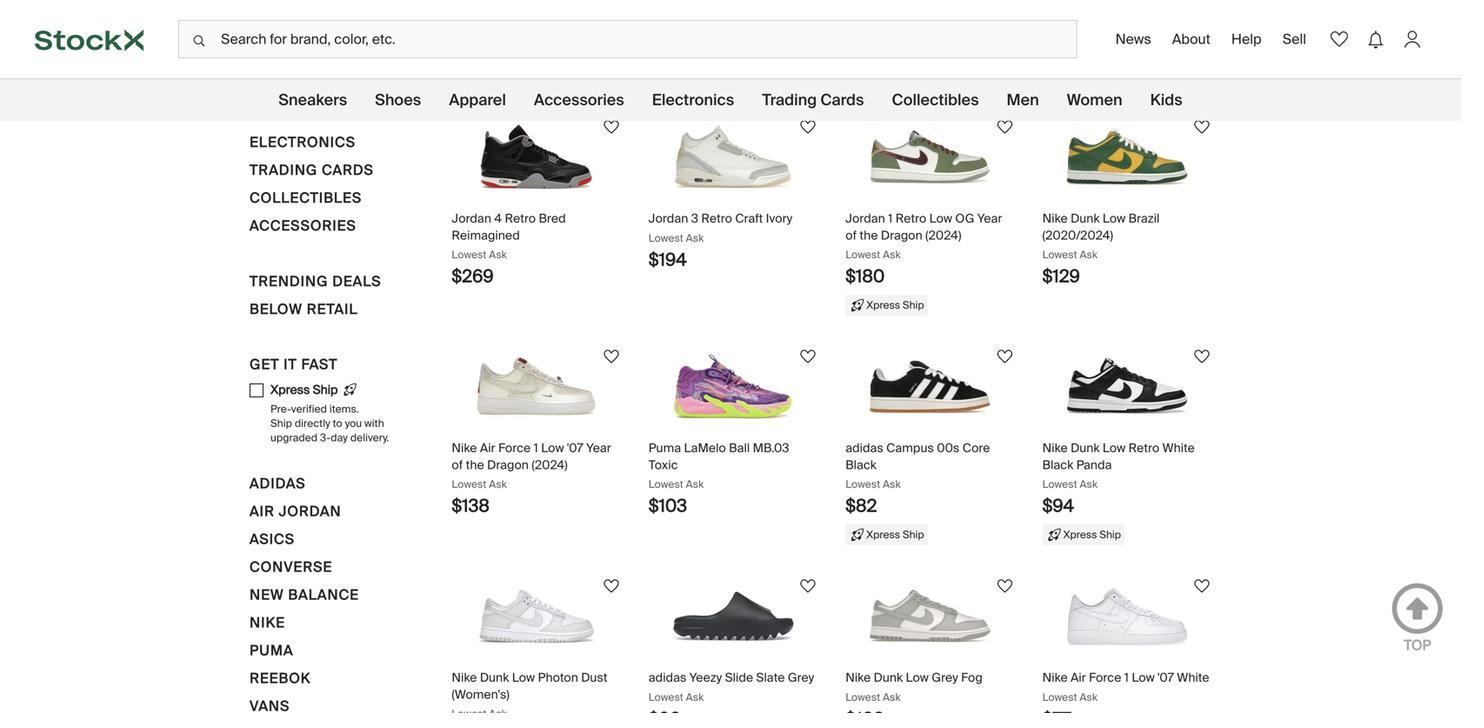 Task type: describe. For each thing, give the bounding box(es) containing it.
puma for puma
[[250, 642, 294, 660]]

3-
[[320, 431, 331, 445]]

dragon inside jordan 1 retro low og year of the dragon (2024) lowest ask $180
[[881, 227, 923, 243]]

1 vertical spatial white
[[1177, 670, 1210, 686]]

low inside jordan 1 retro low og year of the dragon (2024) lowest ask $180
[[930, 211, 953, 227]]

delivery.
[[350, 431, 389, 445]]

craft
[[735, 211, 763, 227]]

xpress ship for $82
[[867, 528, 924, 541]]

reebok
[[250, 670, 311, 688]]

news
[[1116, 30, 1152, 48]]

lowest down nike air force 1 low '07 white on the right bottom
[[1043, 691, 1078, 704]]

/
[[473, 49, 477, 65]]

sneakers up shoes button
[[250, 50, 330, 68]]

xpress ship up verified
[[271, 382, 338, 398]]

$82
[[846, 495, 877, 517]]

get it fast
[[250, 355, 338, 374]]

1 vertical spatial electronics
[[250, 133, 356, 151]]

ask inside "nike air force 1 low '07 year of the dragon (2024) lowest ask $138"
[[489, 478, 507, 491]]

retail
[[307, 300, 358, 318]]

men
[[1007, 90, 1039, 110]]

fast
[[301, 355, 338, 374]]

women link
[[1067, 79, 1123, 121]]

jordan for $194
[[649, 211, 689, 227]]

shoes link
[[375, 79, 421, 121]]

back to top image
[[1392, 583, 1444, 635]]

follow image for $180
[[995, 117, 1016, 137]]

adidas campus 00s core black image
[[869, 354, 991, 419]]

collectibles link
[[892, 79, 979, 121]]

nike dunk low photon dust (women's) image
[[476, 584, 597, 649]]

trading cards inside product category switcher element
[[762, 90, 864, 110]]

0 horizontal spatial shoes
[[250, 77, 302, 96]]

upgraded
[[271, 431, 318, 445]]

low down the "nike air force 1 low '07 white" image
[[1132, 670, 1155, 686]]

low inside "nike air force 1 low '07 year of the dragon (2024) lowest ask $138"
[[541, 440, 564, 456]]

4
[[494, 211, 502, 227]]

lowest inside puma lamelo ball mb.03 toxic lowest ask $103
[[649, 478, 684, 491]]

ask down nike air force 1 low '07 white on the right bottom
[[1080, 691, 1098, 704]]

ask inside jordan 3 retro craft ivory lowest ask $194
[[686, 231, 704, 245]]

dragon inside "nike air force 1 low '07 year of the dragon (2024) lowest ask $138"
[[487, 457, 529, 473]]

directly
[[295, 417, 330, 430]]

verified
[[291, 402, 327, 416]]

0 horizontal spatial collectibles
[[250, 189, 362, 207]]

dunk for black
[[1071, 440, 1100, 456]]

1 for nike air force 1 low '07 white
[[1125, 670, 1129, 686]]

jordan 3 retro craft ivory image
[[673, 124, 794, 190]]

below retail button
[[250, 298, 358, 326]]

$129
[[1043, 265, 1081, 288]]

pre-
[[271, 402, 291, 416]]

jordan for $269
[[452, 211, 492, 227]]

news link
[[1109, 23, 1159, 55]]

$180
[[846, 265, 885, 288]]

00s
[[937, 440, 960, 456]]

toxic
[[649, 457, 678, 473]]

xpress for $82
[[867, 528, 901, 541]]

product category switcher element
[[0, 79, 1462, 121]]

home
[[438, 50, 467, 64]]

shoes inside product category switcher element
[[375, 90, 421, 110]]

below
[[250, 300, 303, 318]]

nike button
[[250, 612, 285, 640]]

follow image right adidas yeezy slide slate grey image
[[798, 576, 819, 597]]

cards inside button
[[322, 161, 374, 179]]

lowest ask for yeezy
[[649, 691, 704, 704]]

xpress ship for $94
[[1064, 528, 1121, 541]]

black inside adidas campus 00s core black lowest ask $82
[[846, 457, 877, 473]]

jordan for the
[[846, 211, 885, 227]]

(2020/2024)
[[1043, 227, 1114, 243]]

women
[[1067, 90, 1123, 110]]

lowest inside "nike air force 1 low '07 year of the dragon (2024) lowest ask $138"
[[452, 478, 487, 491]]

$194
[[649, 249, 687, 271]]

follow image for $194
[[798, 117, 819, 137]]

slide
[[725, 670, 753, 686]]

electronics button
[[250, 131, 356, 159]]

dust
[[581, 670, 608, 686]]

lamelo
[[684, 440, 726, 456]]

low inside nike dunk low photon dust (women's)
[[512, 670, 535, 686]]

follow image for $269
[[601, 117, 622, 137]]

3
[[691, 211, 699, 227]]

ship for $180
[[903, 298, 924, 312]]

yeezy
[[690, 670, 722, 686]]

0 horizontal spatial apparel
[[250, 105, 317, 124]]

accessories button
[[250, 215, 356, 243]]

lowest inside nike dunk low retro white black panda lowest ask $94
[[1043, 478, 1078, 491]]

nike for nike dunk low grey fog
[[846, 670, 871, 686]]

puma for puma lamelo ball mb.03 toxic lowest ask $103
[[649, 440, 681, 456]]

trading cards button
[[250, 159, 374, 187]]

retro inside nike dunk low retro white black panda lowest ask $94
[[1129, 440, 1160, 456]]

core
[[963, 440, 990, 456]]

nike for nike
[[250, 614, 285, 632]]

jordan 4 retro bred reimagined lowest ask $269
[[452, 211, 566, 288]]

photon
[[538, 670, 578, 686]]

new
[[250, 586, 284, 604]]

ask inside jordan 4 retro bred reimagined lowest ask $269
[[489, 248, 507, 261]]

pre-verified items. ship directly to you with upgraded 3-day delivery.
[[271, 402, 389, 445]]

of inside jordan 1 retro low og year of the dragon (2024) lowest ask $180
[[846, 227, 857, 243]]

ask inside adidas campus 00s core black lowest ask $82
[[883, 478, 901, 491]]

converse button
[[250, 556, 332, 584]]

lowest inside jordan 3 retro craft ivory lowest ask $194
[[649, 231, 684, 245]]

nike air force 1 low '07 white
[[1043, 670, 1210, 686]]

trading cards link
[[762, 79, 864, 121]]

day
[[331, 431, 348, 445]]

you
[[345, 417, 362, 430]]

nike for nike dunk low retro white black panda lowest ask $94
[[1043, 440, 1068, 456]]

white inside nike dunk low retro white black panda lowest ask $94
[[1163, 440, 1195, 456]]

lowest ask for dunk
[[846, 691, 901, 704]]

nike dunk low grey fog
[[846, 670, 983, 686]]

adidas yeezy slide slate grey image
[[673, 584, 794, 649]]

shoes button
[[250, 76, 302, 104]]

low left fog on the bottom right
[[906, 670, 929, 686]]

$138
[[452, 495, 490, 517]]

ship up verified
[[313, 382, 338, 398]]

air jordan
[[250, 503, 342, 521]]

nike dunk low brazil (2020/2024) lowest ask $129
[[1043, 211, 1160, 288]]

reimagined
[[452, 227, 520, 243]]

2 grey from the left
[[932, 670, 959, 686]]

jordan 4 retro bred reimagined image
[[476, 124, 597, 190]]

balance
[[288, 586, 359, 604]]

ivory
[[766, 211, 793, 227]]

trending
[[250, 272, 328, 291]]

asics
[[250, 530, 295, 549]]

dunk for lowest
[[1071, 211, 1100, 227]]

follow image for $103
[[798, 346, 819, 367]]

air for nike air force 1 low '07 white
[[1071, 670, 1086, 686]]

trading inside product category switcher element
[[762, 90, 817, 110]]

nike dunk low brazil (2020/2024) image
[[1066, 124, 1188, 190]]

ask inside jordan 1 retro low og year of the dragon (2024) lowest ask $180
[[883, 248, 901, 261]]

sneakers inside home / sneakers
[[483, 50, 528, 63]]

home / sneakers
[[438, 49, 528, 65]]

retro for $194
[[702, 211, 733, 227]]

reebok button
[[250, 668, 311, 696]]

1 inside jordan 1 retro low og year of the dragon (2024) lowest ask $180
[[888, 211, 893, 227]]

top
[[1405, 636, 1432, 655]]

0 horizontal spatial accessories
[[250, 217, 356, 235]]

nike for nike air force 1 low '07 white
[[1043, 670, 1068, 686]]

xpress for $94
[[1064, 528, 1097, 541]]

1 grey from the left
[[788, 670, 815, 686]]

home link
[[438, 49, 467, 65]]



Task type: locate. For each thing, give the bounding box(es) containing it.
ship for $94
[[1100, 528, 1121, 541]]

1 horizontal spatial '07
[[1158, 670, 1174, 686]]

grey right slate
[[788, 670, 815, 686]]

of up $180
[[846, 227, 857, 243]]

follow image right nike dunk low photon dust (women's)
[[601, 576, 622, 597]]

force
[[498, 440, 531, 456], [1089, 670, 1122, 686]]

'07 inside "nike air force 1 low '07 year of the dragon (2024) lowest ask $138"
[[567, 440, 584, 456]]

1 horizontal spatial the
[[860, 227, 878, 243]]

nike inside "nike air force 1 low '07 year of the dragon (2024) lowest ask $138"
[[452, 440, 477, 456]]

air inside air jordan button
[[250, 503, 275, 521]]

$103
[[649, 495, 687, 517]]

ball
[[729, 440, 750, 456]]

lowest ask down nike dunk low grey fog
[[846, 691, 901, 704]]

sneakers
[[250, 50, 330, 68], [483, 50, 528, 63], [279, 90, 347, 110]]

1 horizontal spatial black
[[1043, 457, 1074, 473]]

shoes left apparel link
[[375, 90, 421, 110]]

nike inside the nike dunk low brazil (2020/2024) lowest ask $129
[[1043, 211, 1068, 227]]

below retail
[[250, 300, 358, 318]]

nike for nike air force 1 low '07 year of the dragon (2024) lowest ask $138
[[452, 440, 477, 456]]

low down the nike air force 1 low '07 year of the dragon (2024) image on the left of page
[[541, 440, 564, 456]]

xpress ship down $180
[[867, 298, 924, 312]]

follow image
[[995, 117, 1016, 137], [798, 346, 819, 367], [1192, 576, 1213, 597]]

2 vertical spatial adidas
[[649, 670, 687, 686]]

nike for nike dunk low photon dust (women's)
[[452, 670, 477, 686]]

1 down the "nike air force 1 low '07 white" image
[[1125, 670, 1129, 686]]

1 horizontal spatial lowest ask
[[846, 691, 901, 704]]

low up panda at the bottom of page
[[1103, 440, 1126, 456]]

follow image right adidas campus 00s core black image
[[995, 346, 1016, 367]]

(2024) inside jordan 1 retro low og year of the dragon (2024) lowest ask $180
[[926, 227, 962, 243]]

ask down nike dunk low grey fog
[[883, 691, 901, 704]]

air
[[480, 440, 496, 456], [250, 503, 275, 521], [1071, 670, 1086, 686]]

sneakers right /
[[483, 50, 528, 63]]

asics button
[[250, 529, 295, 556]]

about link
[[1166, 23, 1218, 55]]

1 vertical spatial force
[[1089, 670, 1122, 686]]

xpress ship
[[867, 298, 924, 312], [271, 382, 338, 398], [867, 528, 924, 541], [1064, 528, 1121, 541]]

retro for the
[[896, 211, 927, 227]]

collectibles inside product category switcher element
[[892, 90, 979, 110]]

follow image for $94
[[1192, 346, 1213, 367]]

2 horizontal spatial air
[[1071, 670, 1086, 686]]

electronics up 'jordan 3 retro craft ivory' image
[[652, 90, 735, 110]]

1 horizontal spatial force
[[1089, 670, 1122, 686]]

sell
[[1283, 30, 1307, 48]]

0 vertical spatial cards
[[821, 90, 864, 110]]

ask up $138
[[489, 478, 507, 491]]

ask down reimagined
[[489, 248, 507, 261]]

jordan
[[452, 211, 492, 227], [649, 211, 689, 227], [846, 211, 885, 227], [279, 503, 342, 521]]

1 vertical spatial (2024)
[[532, 457, 568, 473]]

lowest ask for air
[[1043, 691, 1098, 704]]

low left brazil
[[1103, 211, 1126, 227]]

the
[[860, 227, 878, 243], [466, 457, 484, 473]]

ship inside pre-verified items. ship directly to you with upgraded 3-day delivery.
[[271, 417, 292, 430]]

dunk down nike dunk low grey fog image
[[874, 670, 903, 686]]

xpress up pre-
[[271, 382, 310, 398]]

0 horizontal spatial lowest ask
[[649, 691, 704, 704]]

0 vertical spatial follow image
[[995, 117, 1016, 137]]

jordan inside jordan 3 retro craft ivory lowest ask $194
[[649, 211, 689, 227]]

'07 for white
[[1158, 670, 1174, 686]]

0 horizontal spatial trading cards
[[250, 161, 374, 179]]

shoes down sneakers button
[[250, 77, 302, 96]]

low left og
[[930, 211, 953, 227]]

1 vertical spatial adidas
[[250, 475, 306, 493]]

retro right 4
[[505, 211, 536, 227]]

low left photon
[[512, 670, 535, 686]]

0 vertical spatial air
[[480, 440, 496, 456]]

adidas campus 00s core black lowest ask $82
[[846, 440, 990, 517]]

follow image right nike dunk low grey fog image
[[995, 576, 1016, 597]]

puma down nike button
[[250, 642, 294, 660]]

xpress ship down $94
[[1064, 528, 1121, 541]]

help link
[[1225, 23, 1269, 55]]

1 for nike air force 1 low '07 year of the dragon (2024) lowest ask $138
[[534, 440, 538, 456]]

trending deals
[[250, 272, 382, 291]]

retro down nike dunk low retro white black panda image
[[1129, 440, 1160, 456]]

'07 for year
[[567, 440, 584, 456]]

xpress down $82
[[867, 528, 901, 541]]

jordan 1 retro low og year of the dragon (2024) lowest ask $180
[[846, 211, 1003, 288]]

apparel down shoes button
[[250, 105, 317, 124]]

force for nike air force 1 low '07 white
[[1089, 670, 1122, 686]]

electronics
[[652, 90, 735, 110], [250, 133, 356, 151]]

1 horizontal spatial trading
[[762, 90, 817, 110]]

lowest up $194
[[649, 231, 684, 245]]

1 horizontal spatial adidas
[[649, 670, 687, 686]]

'07 down the "nike air force 1 low '07 white" image
[[1158, 670, 1174, 686]]

the up $138
[[466, 457, 484, 473]]

1 horizontal spatial air
[[480, 440, 496, 456]]

0 horizontal spatial '07
[[567, 440, 584, 456]]

dunk inside nike dunk low retro white black panda lowest ask $94
[[1071, 440, 1100, 456]]

of inside "nike air force 1 low '07 year of the dragon (2024) lowest ask $138"
[[452, 457, 463, 473]]

jordan inside jordan 4 retro bred reimagined lowest ask $269
[[452, 211, 492, 227]]

(2024) inside "nike air force 1 low '07 year of the dragon (2024) lowest ask $138"
[[532, 457, 568, 473]]

2 vertical spatial 1
[[1125, 670, 1129, 686]]

all favorites image
[[1328, 27, 1352, 51]]

0 horizontal spatial air
[[250, 503, 275, 521]]

trading down electronics button
[[250, 161, 318, 179]]

2 horizontal spatial adidas
[[846, 440, 884, 456]]

2 horizontal spatial lowest ask
[[1043, 691, 1098, 704]]

campus
[[887, 440, 934, 456]]

black inside nike dunk low retro white black panda lowest ask $94
[[1043, 457, 1074, 473]]

1 horizontal spatial grey
[[932, 670, 959, 686]]

lowest inside the nike dunk low brazil (2020/2024) lowest ask $129
[[1043, 248, 1078, 261]]

ship
[[903, 298, 924, 312], [313, 382, 338, 398], [271, 417, 292, 430], [903, 528, 924, 541], [1100, 528, 1121, 541]]

1 vertical spatial trading
[[250, 161, 318, 179]]

0 horizontal spatial adidas
[[250, 475, 306, 493]]

1 horizontal spatial shoes
[[375, 90, 421, 110]]

collectibles button
[[250, 187, 362, 215]]

0 vertical spatial trading
[[762, 90, 817, 110]]

0 horizontal spatial 1
[[534, 440, 538, 456]]

xpress ship down $82
[[867, 528, 924, 541]]

of
[[846, 227, 857, 243], [452, 457, 463, 473]]

ask up $180
[[883, 248, 901, 261]]

1 horizontal spatial dragon
[[881, 227, 923, 243]]

1 vertical spatial trading cards
[[250, 161, 374, 179]]

puma up "toxic"
[[649, 440, 681, 456]]

adidas up air jordan
[[250, 475, 306, 493]]

1 horizontal spatial electronics
[[652, 90, 735, 110]]

grey left fog on the bottom right
[[932, 670, 959, 686]]

the inside "nike air force 1 low '07 year of the dragon (2024) lowest ask $138"
[[466, 457, 484, 473]]

0 horizontal spatial trading
[[250, 161, 318, 179]]

0 vertical spatial white
[[1163, 440, 1195, 456]]

force down the nike air force 1 low '07 year of the dragon (2024) image on the left of page
[[498, 440, 531, 456]]

0 vertical spatial year
[[978, 211, 1003, 227]]

converse
[[250, 558, 332, 576]]

lowest up $94
[[1043, 478, 1078, 491]]

puma
[[649, 440, 681, 456], [250, 642, 294, 660]]

xpress down $180
[[867, 298, 901, 312]]

$94
[[1043, 495, 1075, 517]]

1 horizontal spatial year
[[978, 211, 1003, 227]]

low inside nike dunk low retro white black panda lowest ask $94
[[1103, 440, 1126, 456]]

1 lowest ask from the left
[[649, 691, 704, 704]]

dragon up $180
[[881, 227, 923, 243]]

(women's)
[[452, 687, 510, 703]]

force for nike air force 1 low '07 year of the dragon (2024) lowest ask $138
[[498, 440, 531, 456]]

apparel inside product category switcher element
[[449, 90, 506, 110]]

dunk up panda at the bottom of page
[[1071, 440, 1100, 456]]

collectibles up jordan 1 retro low og year of the dragon (2024) image
[[892, 90, 979, 110]]

0 vertical spatial trading cards
[[762, 90, 864, 110]]

0 horizontal spatial grey
[[788, 670, 815, 686]]

1 down jordan 1 retro low og year of the dragon (2024) image
[[888, 211, 893, 227]]

1 vertical spatial '07
[[1158, 670, 1174, 686]]

nike for nike dunk low brazil (2020/2024) lowest ask $129
[[1043, 211, 1068, 227]]

lowest ask
[[649, 691, 704, 704], [846, 691, 901, 704], [1043, 691, 1098, 704]]

1 horizontal spatial follow image
[[995, 117, 1016, 137]]

0 horizontal spatial the
[[466, 457, 484, 473]]

air inside "nike air force 1 low '07 year of the dragon (2024) lowest ask $138"
[[480, 440, 496, 456]]

slate
[[756, 670, 785, 686]]

1 horizontal spatial puma
[[649, 440, 681, 456]]

0 vertical spatial accessories
[[534, 90, 624, 110]]

nike dunk low retro white black panda image
[[1066, 354, 1188, 419]]

1 horizontal spatial of
[[846, 227, 857, 243]]

kids
[[1151, 90, 1183, 110]]

ask up $103
[[686, 478, 704, 491]]

nike dunk low grey fog image
[[869, 584, 991, 649]]

trading up 'jordan 3 retro craft ivory' image
[[762, 90, 817, 110]]

black up $82
[[846, 457, 877, 473]]

adidas yeezy slide slate grey
[[649, 670, 815, 686]]

retro left og
[[896, 211, 927, 227]]

follow image
[[601, 117, 622, 137], [798, 117, 819, 137], [1192, 117, 1213, 137], [601, 346, 622, 367], [995, 346, 1016, 367], [1192, 346, 1213, 367], [601, 576, 622, 597], [798, 576, 819, 597], [995, 576, 1016, 597]]

nike dunk low retro white black panda lowest ask $94
[[1043, 440, 1195, 517]]

ask inside the nike dunk low brazil (2020/2024) lowest ask $129
[[1080, 248, 1098, 261]]

$269
[[452, 265, 494, 288]]

'07
[[567, 440, 584, 456], [1158, 670, 1174, 686]]

follow image right puma lamelo ball mb.03 toxic image
[[798, 346, 819, 367]]

nike air force 1 low '07 white image
[[1066, 584, 1188, 649]]

follow image right nike dunk low retro white black panda image
[[1192, 346, 1213, 367]]

retro inside jordan 3 retro craft ivory lowest ask $194
[[702, 211, 733, 227]]

0 vertical spatial adidas
[[846, 440, 884, 456]]

ask down panda at the bottom of page
[[1080, 478, 1098, 491]]

air for nike air force 1 low '07 year of the dragon (2024) lowest ask $138
[[480, 440, 496, 456]]

ship down pre-
[[271, 417, 292, 430]]

ask down campus
[[883, 478, 901, 491]]

1 horizontal spatial collectibles
[[892, 90, 979, 110]]

follow image for $129
[[1192, 117, 1213, 137]]

the up $180
[[860, 227, 878, 243]]

items.
[[330, 402, 359, 416]]

retro inside jordan 4 retro bred reimagined lowest ask $269
[[505, 211, 536, 227]]

0 vertical spatial of
[[846, 227, 857, 243]]

1 vertical spatial dragon
[[487, 457, 529, 473]]

sneakers down sneakers button
[[279, 90, 347, 110]]

cards inside product category switcher element
[[821, 90, 864, 110]]

lowest ask down yeezy
[[649, 691, 704, 704]]

0 horizontal spatial black
[[846, 457, 877, 473]]

dunk inside the nike dunk low brazil (2020/2024) lowest ask $129
[[1071, 211, 1100, 227]]

force down the "nike air force 1 low '07 white" image
[[1089, 670, 1122, 686]]

white
[[1163, 440, 1195, 456], [1177, 670, 1210, 686]]

0 vertical spatial (2024)
[[926, 227, 962, 243]]

the inside jordan 1 retro low og year of the dragon (2024) lowest ask $180
[[860, 227, 878, 243]]

jordan left 3
[[649, 211, 689, 227]]

0 vertical spatial force
[[498, 440, 531, 456]]

0 horizontal spatial cards
[[322, 161, 374, 179]]

2 black from the left
[[1043, 457, 1074, 473]]

adidas left campus
[[846, 440, 884, 456]]

0 horizontal spatial year
[[587, 440, 611, 456]]

(2024) down the nike air force 1 low '07 year of the dragon (2024) image on the left of page
[[532, 457, 568, 473]]

xpress down $94
[[1064, 528, 1097, 541]]

lowest inside jordan 4 retro bred reimagined lowest ask $269
[[452, 248, 487, 261]]

accessories inside product category switcher element
[[534, 90, 624, 110]]

1 vertical spatial year
[[587, 440, 611, 456]]

0 horizontal spatial electronics
[[250, 133, 356, 151]]

1 horizontal spatial accessories
[[534, 90, 624, 110]]

air down the "nike air force 1 low '07 white" image
[[1071, 670, 1086, 686]]

electronics inside product category switcher element
[[652, 90, 735, 110]]

2 horizontal spatial follow image
[[1192, 576, 1213, 597]]

0 vertical spatial '07
[[567, 440, 584, 456]]

0 horizontal spatial of
[[452, 457, 463, 473]]

0 horizontal spatial (2024)
[[532, 457, 568, 473]]

nike inside nike dunk low photon dust (women's)
[[452, 670, 477, 686]]

new balance
[[250, 586, 359, 604]]

1 vertical spatial collectibles
[[250, 189, 362, 207]]

puma button
[[250, 640, 294, 668]]

1 vertical spatial the
[[466, 457, 484, 473]]

1 inside "nike air force 1 low '07 year of the dragon (2024) lowest ask $138"
[[534, 440, 538, 456]]

help
[[1232, 30, 1262, 48]]

year inside jordan 1 retro low og year of the dragon (2024) lowest ask $180
[[978, 211, 1003, 227]]

lowest
[[649, 231, 684, 245], [452, 248, 487, 261], [846, 248, 881, 261], [1043, 248, 1078, 261], [452, 478, 487, 491], [649, 478, 684, 491], [846, 478, 881, 491], [1043, 478, 1078, 491], [649, 691, 684, 704], [846, 691, 881, 704], [1043, 691, 1078, 704]]

0 horizontal spatial follow image
[[798, 346, 819, 367]]

1 down the nike air force 1 low '07 year of the dragon (2024) image on the left of page
[[534, 440, 538, 456]]

retro
[[505, 211, 536, 227], [702, 211, 733, 227], [896, 211, 927, 227], [1129, 440, 1160, 456]]

lowest down "toxic"
[[649, 478, 684, 491]]

1 vertical spatial puma
[[250, 642, 294, 660]]

follow image for $82
[[995, 346, 1016, 367]]

sell link
[[1276, 23, 1314, 55]]

deals
[[333, 272, 382, 291]]

1 black from the left
[[846, 457, 877, 473]]

fog
[[961, 670, 983, 686]]

0 horizontal spatial force
[[498, 440, 531, 456]]

dunk up (2020/2024)
[[1071, 211, 1100, 227]]

lowest up $269
[[452, 248, 487, 261]]

1 vertical spatial 1
[[534, 440, 538, 456]]

1 vertical spatial air
[[250, 503, 275, 521]]

accessories up the jordan 4 retro bred reimagined image
[[534, 90, 624, 110]]

apparel down /
[[449, 90, 506, 110]]

shoes
[[250, 77, 302, 96], [375, 90, 421, 110]]

bred
[[539, 211, 566, 227]]

dragon up $138
[[487, 457, 529, 473]]

nike dunk low photon dust (women's) link
[[445, 570, 628, 713]]

year inside "nike air force 1 low '07 year of the dragon (2024) lowest ask $138"
[[587, 440, 611, 456]]

stockx logo link
[[0, 0, 178, 78]]

dunk inside nike dunk low photon dust (women's)
[[480, 670, 509, 686]]

mb.03
[[753, 440, 790, 456]]

0 horizontal spatial puma
[[250, 642, 294, 660]]

follow image right the nike air force 1 low '07 year of the dragon (2024) image on the left of page
[[601, 346, 622, 367]]

trending deals button
[[250, 271, 382, 298]]

air down adidas button on the bottom left of page
[[250, 503, 275, 521]]

nike inside nike dunk low retro white black panda lowest ask $94
[[1043, 440, 1068, 456]]

low inside the nike dunk low brazil (2020/2024) lowest ask $129
[[1103, 211, 1126, 227]]

accessories link
[[534, 79, 624, 121]]

trading
[[762, 90, 817, 110], [250, 161, 318, 179]]

adidas for adidas
[[250, 475, 306, 493]]

1 horizontal spatial 1
[[888, 211, 893, 227]]

xpress ship for $180
[[867, 298, 924, 312]]

1 horizontal spatial trading cards
[[762, 90, 864, 110]]

lowest inside jordan 1 retro low og year of the dragon (2024) lowest ask $180
[[846, 248, 881, 261]]

apparel button
[[250, 104, 317, 131]]

follow image right the kids 'link'
[[1192, 117, 1213, 137]]

sneakers button
[[250, 48, 330, 76]]

0 vertical spatial dragon
[[881, 227, 923, 243]]

stockx logo image
[[35, 29, 144, 51]]

puma lamelo ball mb.03 toxic image
[[673, 354, 794, 419]]

apparel link
[[449, 79, 506, 121]]

it
[[284, 355, 297, 374]]

2 horizontal spatial 1
[[1125, 670, 1129, 686]]

lowest up the "$129"
[[1043, 248, 1078, 261]]

jordan up $180
[[846, 211, 885, 227]]

0 vertical spatial puma
[[649, 440, 681, 456]]

adidas inside adidas campus 00s core black lowest ask $82
[[846, 440, 884, 456]]

1 horizontal spatial cards
[[821, 90, 864, 110]]

air jordan button
[[250, 501, 342, 529]]

of up $138
[[452, 457, 463, 473]]

adidas for adidas yeezy slide slate grey
[[649, 670, 687, 686]]

2 vertical spatial air
[[1071, 670, 1086, 686]]

kids link
[[1151, 79, 1183, 121]]

0 vertical spatial 1
[[888, 211, 893, 227]]

black left panda at the bottom of page
[[1043, 457, 1074, 473]]

trading cards
[[762, 90, 864, 110], [250, 161, 374, 179]]

retro inside jordan 1 retro low og year of the dragon (2024) lowest ask $180
[[896, 211, 927, 227]]

0 vertical spatial the
[[860, 227, 878, 243]]

retro right 3
[[702, 211, 733, 227]]

ask inside puma lamelo ball mb.03 toxic lowest ask $103
[[686, 478, 704, 491]]

2 vertical spatial follow image
[[1192, 576, 1213, 597]]

adidas left yeezy
[[649, 670, 687, 686]]

force inside "nike air force 1 low '07 year of the dragon (2024) lowest ask $138"
[[498, 440, 531, 456]]

jordan inside air jordan button
[[279, 503, 342, 521]]

3 lowest ask from the left
[[1043, 691, 1098, 704]]

lowest down nike dunk low grey fog
[[846, 691, 881, 704]]

lowest up $138
[[452, 478, 487, 491]]

xpress for $180
[[867, 298, 901, 312]]

men link
[[1007, 79, 1039, 121]]

(2024) down og
[[926, 227, 962, 243]]

lowest inside adidas campus 00s core black lowest ask $82
[[846, 478, 881, 491]]

dunk
[[1071, 211, 1100, 227], [1071, 440, 1100, 456], [480, 670, 509, 686], [874, 670, 903, 686]]

Search... search field
[[178, 20, 1078, 58]]

dunk for (women's)
[[480, 670, 509, 686]]

puma lamelo ball mb.03 toxic lowest ask $103
[[649, 440, 790, 517]]

jordan up reimagined
[[452, 211, 492, 227]]

adidas for adidas campus 00s core black lowest ask $82
[[846, 440, 884, 456]]

1 vertical spatial accessories
[[250, 217, 356, 235]]

accessories
[[534, 90, 624, 110], [250, 217, 356, 235]]

grey
[[788, 670, 815, 686], [932, 670, 959, 686]]

0 horizontal spatial dragon
[[487, 457, 529, 473]]

ship down adidas campus 00s core black lowest ask $82 at bottom right
[[903, 528, 924, 541]]

2 lowest ask from the left
[[846, 691, 901, 704]]

electronics down apparel button
[[250, 133, 356, 151]]

jordan inside jordan 1 retro low og year of the dragon (2024) lowest ask $180
[[846, 211, 885, 227]]

ask down 3
[[686, 231, 704, 245]]

with
[[365, 417, 384, 430]]

sneakers inside product category switcher element
[[279, 90, 347, 110]]

electronics link
[[652, 79, 735, 121]]

my account image
[[1401, 27, 1425, 51]]

ship for $82
[[903, 528, 924, 541]]

get
[[250, 355, 280, 374]]

1 vertical spatial of
[[452, 457, 463, 473]]

air up $138
[[480, 440, 496, 456]]

panda
[[1077, 457, 1112, 473]]

0 vertical spatial collectibles
[[892, 90, 979, 110]]

sneakers link
[[279, 79, 347, 121]]

follow image right the "nike air force 1 low '07 white" image
[[1192, 576, 1213, 597]]

jordan down adidas button on the bottom left of page
[[279, 503, 342, 521]]

retro for $269
[[505, 211, 536, 227]]

ask down (2020/2024)
[[1080, 248, 1098, 261]]

lowest down the adidas yeezy slide slate grey
[[649, 691, 684, 704]]

ask inside nike dunk low retro white black panda lowest ask $94
[[1080, 478, 1098, 491]]

trading inside button
[[250, 161, 318, 179]]

'07 down the nike air force 1 low '07 year of the dragon (2024) image on the left of page
[[567, 440, 584, 456]]

notification icon image
[[1364, 27, 1389, 52]]

nike dunk low photon dust (women's)
[[452, 670, 608, 703]]

ship down nike dunk low retro white black panda lowest ask $94
[[1100, 528, 1121, 541]]

1 horizontal spatial apparel
[[449, 90, 506, 110]]

ask down yeezy
[[686, 691, 704, 704]]

nike air force 1 low '07 year of the dragon (2024) lowest ask $138
[[452, 440, 611, 517]]

follow image for $138
[[601, 346, 622, 367]]

adidas
[[846, 440, 884, 456], [250, 475, 306, 493], [649, 670, 687, 686]]

1 vertical spatial follow image
[[798, 346, 819, 367]]

0 vertical spatial electronics
[[652, 90, 735, 110]]

nike air force 1 low '07 year of the dragon (2024) image
[[476, 354, 597, 419]]

jordan 1 retro low og year of the dragon (2024) image
[[869, 124, 991, 190]]

puma inside puma lamelo ball mb.03 toxic lowest ask $103
[[649, 440, 681, 456]]

1 horizontal spatial (2024)
[[926, 227, 962, 243]]

1 vertical spatial cards
[[322, 161, 374, 179]]



Task type: vqa. For each thing, say whether or not it's contained in the screenshot.
Last for $88
no



